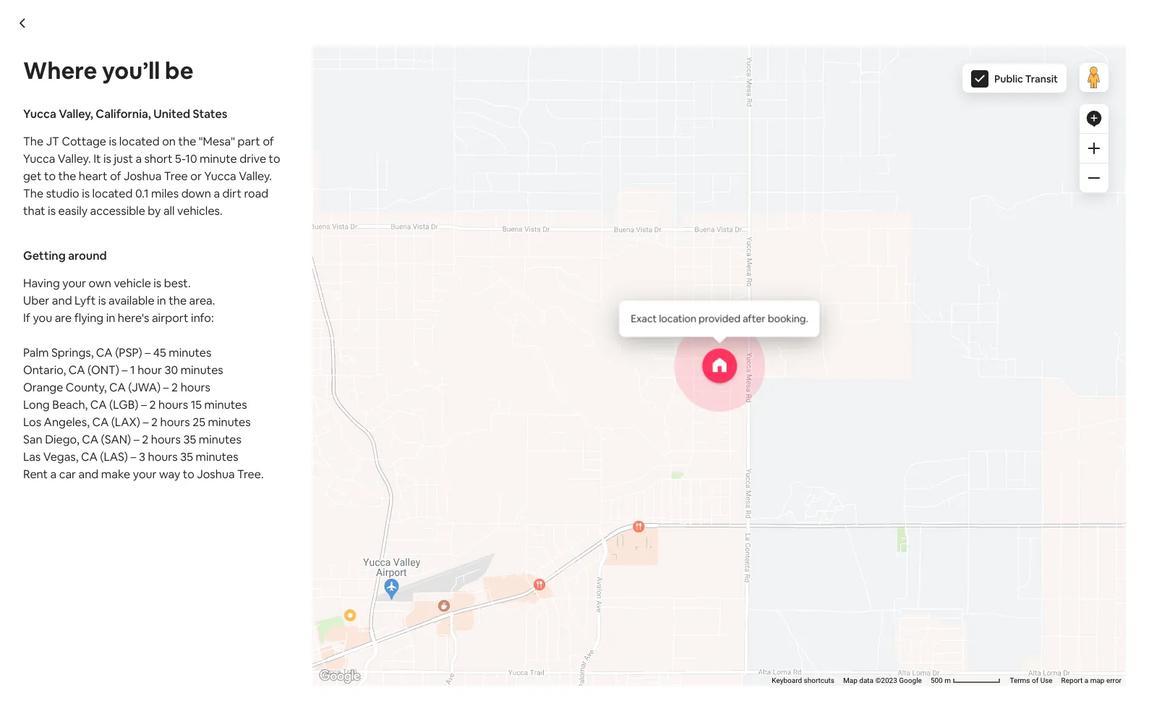 Task type: vqa. For each thing, say whether or not it's contained in the screenshot.
left the "States"
yes



Task type: describe. For each thing, give the bounding box(es) containing it.
shortcuts for top 500 m button
[[652, 531, 683, 539]]

springs,
[[51, 345, 94, 360]]

zoom in image
[[1089, 143, 1100, 154]]

1 vertical spatial 10
[[580, 591, 592, 606]]

2 right (lax)
[[151, 415, 158, 430]]

map for the keyboard shortcuts button in the where you'll be dialog
[[844, 677, 858, 685]]

vehicles. inside where you'll be dialog
[[177, 203, 223, 218]]

keyboard shortcuts for 500 m button inside where you'll be dialog
[[772, 677, 835, 685]]

where for getting
[[23, 56, 97, 85]]

all inside show all 413 reviews 'button'
[[214, 62, 226, 77]]

map data ©2023 google for 500 m button inside where you'll be dialog
[[844, 677, 922, 685]]

1 horizontal spatial valley,
[[200, 563, 234, 578]]

1 vertical spatial part
[[379, 591, 401, 606]]

1 horizontal spatial short
[[539, 591, 567, 606]]

– left 3
[[131, 449, 136, 464]]

1 vertical spatial yucca valley, california, united states
[[164, 563, 369, 578]]

uber
[[23, 293, 49, 308]]

and inside having your own vehicle is best. uber and lyft is available in the area. if you are flying in here's airport info:
[[52, 293, 72, 308]]

m for top 500 m button
[[793, 531, 799, 539]]

airport
[[152, 310, 189, 326]]

1 vertical spatial heart
[[733, 591, 762, 606]]

use for 500 m button inside where you'll be dialog
[[1041, 677, 1053, 685]]

use for top 500 m button
[[889, 531, 901, 539]]

tree inside where you'll be dialog
[[164, 169, 188, 184]]

beach,
[[52, 397, 88, 412]]

getting
[[23, 248, 66, 263]]

flying
[[74, 310, 104, 326]]

terms of use link for 500 m button inside where you'll be dialog
[[1010, 677, 1053, 685]]

your stay location, map pin image
[[702, 348, 737, 383]]

if
[[23, 310, 30, 326]]

(las)
[[100, 449, 128, 464]]

0 vertical spatial joshua
[[124, 169, 162, 184]]

orange
[[23, 380, 63, 395]]

san
[[23, 432, 42, 447]]

– left 1
[[122, 362, 128, 378]]

1 vertical spatial road
[[385, 608, 410, 623]]

1 vertical spatial studio
[[187, 608, 220, 623]]

1 vertical spatial just
[[508, 591, 528, 606]]

getting around
[[23, 248, 107, 263]]

it inside where you'll be dialog
[[93, 151, 101, 166]]

0 horizontal spatial zoom out image
[[937, 319, 949, 331]]

ontario,
[[23, 362, 66, 378]]

1 vertical spatial it
[[488, 591, 496, 606]]

1 horizontal spatial cottage
[[203, 591, 247, 606]]

road inside where you'll be dialog
[[244, 186, 269, 201]]

california, inside where you'll be dialog
[[96, 106, 151, 122]]

dirt inside where you'll be dialog
[[223, 186, 242, 201]]

you'll for around
[[102, 56, 160, 85]]

having your own vehicle is best. uber and lyft is available in the area. if you are flying in here's airport info:
[[23, 276, 215, 326]]

1 vertical spatial 35
[[180, 449, 193, 464]]

show all 413 reviews button
[[164, 52, 308, 87]]

show
[[182, 62, 211, 77]]

united inside where you'll be dialog
[[154, 106, 190, 122]]

1 vertical spatial "mesa"
[[340, 591, 376, 606]]

minutes right the "30"
[[181, 362, 223, 378]]

car
[[59, 467, 76, 482]]

– up 3
[[134, 432, 139, 447]]

terms for 500 m button inside where you'll be dialog
[[1010, 677, 1031, 685]]

25
[[193, 415, 206, 430]]

show all 413 reviews
[[182, 62, 291, 77]]

keyboard for top 500 m button
[[620, 531, 650, 539]]

0 horizontal spatial public transit
[[843, 220, 907, 233]]

2 up 3
[[142, 432, 149, 447]]

lyft
[[75, 293, 96, 308]]

ca up (ont)
[[96, 345, 113, 360]]

1 horizontal spatial california,
[[237, 563, 292, 578]]

minutes up tree.
[[196, 449, 238, 464]]

2 vertical spatial all
[[553, 608, 564, 623]]

be for around
[[165, 56, 194, 85]]

or inside where you'll be dialog
[[190, 169, 202, 184]]

500 m for 500 m button inside where you'll be dialog
[[931, 677, 953, 685]]

public transit inside where you'll be dialog
[[995, 72, 1058, 85]]

report for top 500 m button
[[910, 531, 931, 539]]

5- inside where you'll be dialog
[[175, 151, 185, 166]]

1 horizontal spatial or
[[845, 591, 856, 606]]

studio inside where you'll be dialog
[[46, 186, 79, 201]]

rent
[[23, 467, 48, 482]]

and inside palm springs, ca (psp) – 45 minutes ontario, ca (ont) – 1 hour 30 minutes orange county, ca (jwa) – 2 hours long beach, ca (lgb) – 2 hours 15 minutes los angeles, ca (lax) – 2 hours 25 minutes san diego, ca (san) – 2 hours 35 minutes las vegas, ca (las) – 3 hours 35 minutes rent a car and make your way to joshua tree.
[[79, 467, 99, 482]]

1 vertical spatial miles
[[292, 608, 320, 623]]

just inside where you'll be dialog
[[114, 151, 133, 166]]

drive inside where you'll be dialog
[[240, 151, 266, 166]]

1 horizontal spatial united
[[295, 563, 331, 578]]

500 m for top 500 m button
[[779, 531, 801, 539]]

500 for 500 m button inside where you'll be dialog
[[931, 677, 943, 685]]

3
[[139, 449, 145, 464]]

where you'll be for around
[[23, 56, 194, 85]]

miles inside where you'll be dialog
[[151, 186, 179, 201]]

google for 500 m button inside where you'll be dialog
[[900, 677, 922, 685]]

map for the keyboard shortcuts button related to top 500 m button
[[692, 531, 706, 539]]

ca down 'springs,' on the left
[[69, 362, 85, 378]]

tree.
[[237, 467, 264, 482]]

drag pegman onto the map to open street view image for google map
showing 4 points of interest. region
[[1080, 63, 1109, 92]]

palm springs, ca (psp) – 45 minutes ontario, ca (ont) – 1 hour 30 minutes orange county, ca (jwa) – 2 hours long beach, ca (lgb) – 2 hours 15 minutes los angeles, ca (lax) – 2 hours 25 minutes san diego, ca (san) – 2 hours 35 minutes las vegas, ca (las) – 3 hours 35 minutes rent a car and make your way to joshua tree.
[[23, 345, 264, 482]]

valley, inside where you'll be dialog
[[59, 106, 93, 122]]

·
[[834, 38, 836, 50]]

1 vertical spatial 5-
[[570, 591, 580, 606]]

google map
showing 1 point of interest. region
[[64, 68, 990, 623]]

data for the keyboard shortcuts button in the where you'll be dialog
[[860, 677, 874, 685]]

available
[[109, 293, 155, 308]]

1 horizontal spatial get
[[677, 591, 696, 606]]

413 for ·
[[839, 38, 852, 50]]

1 vertical spatial that
[[412, 608, 434, 623]]

you'll for valley,
[[218, 157, 257, 177]]

las
[[23, 449, 41, 464]]

10 inside where you'll be dialog
[[185, 151, 197, 166]]

1 vertical spatial the jt cottage is located on the "mesa" part of yucca valley. it is just a short 5-10 minute drive to get to the heart of joshua tree or yucca valley. the studio is located 0.1 miles down a dirt road that is easily accessible by all vehicles.
[[164, 591, 926, 623]]

diego,
[[45, 432, 79, 447]]

yucca valley, california, united states inside where you'll be dialog
[[23, 106, 228, 122]]

you
[[33, 310, 52, 326]]

google for top 500 m button
[[748, 531, 770, 539]]

map data ©2023 google for top 500 m button
[[692, 531, 770, 539]]

1 vertical spatial down
[[322, 608, 352, 623]]

500 m button inside where you'll be dialog
[[927, 676, 1006, 686]]

(jwa)
[[128, 380, 161, 395]]

1 vertical spatial drive
[[634, 591, 661, 606]]

ca left (san)
[[82, 432, 98, 447]]

short inside where you'll be dialog
[[144, 151, 173, 166]]

get inside where you'll be dialog
[[23, 169, 42, 184]]

way
[[159, 467, 180, 482]]

the inside having your own vehicle is best. uber and lyft is available in the area. if you are flying in here's airport info:
[[169, 293, 187, 308]]

report a map error for "terms of use" link associated with 500 m button inside where you'll be dialog
[[1062, 677, 1122, 685]]

ca down county,
[[90, 397, 107, 412]]

4.96
[[815, 38, 832, 50]]

413 for all
[[228, 62, 246, 77]]

your stay location, map pin image
[[552, 350, 587, 384]]

report a map error for top 500 m button "terms of use" link
[[910, 531, 970, 539]]

1 horizontal spatial on
[[303, 591, 317, 606]]

county,
[[66, 380, 107, 395]]

minutes up the "30"
[[169, 345, 212, 360]]

hour
[[138, 362, 162, 378]]

30
[[165, 362, 178, 378]]

(lgb)
[[109, 397, 139, 412]]

map for report a map error link in the where you'll be dialog
[[1091, 677, 1105, 685]]

where for yucca
[[164, 157, 214, 177]]

that inside where you'll be dialog
[[23, 203, 45, 218]]

minutes down 25 at bottom
[[199, 432, 242, 447]]

easily inside where you'll be dialog
[[58, 203, 88, 218]]

ca up (san)
[[92, 415, 109, 430]]

1 vertical spatial accessible
[[479, 608, 534, 623]]

ca up (lgb)
[[109, 380, 126, 395]]

error for "terms of use" link associated with 500 m button inside where you'll be dialog
[[1107, 677, 1122, 685]]

0 horizontal spatial public
[[843, 220, 872, 233]]

angeles,
[[44, 415, 90, 430]]

2 horizontal spatial joshua
[[778, 591, 816, 606]]

0.1 inside where you'll be dialog
[[135, 186, 149, 201]]

1 horizontal spatial minute
[[594, 591, 632, 606]]

states inside where you'll be dialog
[[193, 106, 228, 122]]

1 horizontal spatial states
[[334, 563, 369, 578]]

0 horizontal spatial in
[[106, 310, 115, 326]]

0 vertical spatial 35
[[183, 432, 196, 447]]

own
[[89, 276, 111, 291]]

info:
[[191, 310, 214, 326]]

1 vertical spatial 0.1
[[276, 608, 290, 623]]

4.96 · 413 reviews
[[815, 38, 885, 50]]



Task type: locate. For each thing, give the bounding box(es) containing it.
35
[[183, 432, 196, 447], [180, 449, 193, 464]]

zoom out image
[[1089, 172, 1100, 184], [937, 319, 949, 331]]

– left 45
[[145, 345, 151, 360]]

the jt cottage is located on the "mesa" part of yucca valley. it is just a short 5-10 minute drive to get to the heart of joshua tree or yucca valley. the studio is located 0.1 miles down a dirt road that is easily accessible by all vehicles.
[[23, 134, 280, 218], [164, 591, 926, 623]]

california,
[[96, 106, 151, 122], [237, 563, 292, 578]]

jt
[[46, 134, 59, 149], [187, 591, 200, 606]]

0 vertical spatial where you'll be
[[23, 56, 194, 85]]

to inside palm springs, ca (psp) – 45 minutes ontario, ca (ont) – 1 hour 30 minutes orange county, ca (jwa) – 2 hours long beach, ca (lgb) – 2 hours 15 minutes los angeles, ca (lax) – 2 hours 25 minutes san diego, ca (san) – 2 hours 35 minutes las vegas, ca (las) – 3 hours 35 minutes rent a car and make your way to joshua tree.
[[183, 467, 194, 482]]

public
[[995, 72, 1024, 85], [843, 220, 872, 233]]

413
[[839, 38, 852, 50], [228, 62, 246, 77]]

make
[[101, 467, 130, 482]]

1 vertical spatial united
[[295, 563, 331, 578]]

1 horizontal spatial dirt
[[364, 608, 383, 623]]

minutes right 15
[[204, 397, 247, 412]]

©2023
[[724, 531, 746, 539], [876, 677, 898, 685]]

the
[[178, 134, 196, 149], [58, 169, 76, 184], [169, 293, 187, 308], [319, 591, 337, 606], [713, 591, 731, 606]]

keyboard inside where you'll be dialog
[[772, 677, 802, 685]]

minute inside where you'll be dialog
[[200, 151, 237, 166]]

reviews for show all 413 reviews
[[249, 62, 291, 77]]

1 vertical spatial terms of use link
[[1010, 677, 1053, 685]]

long
[[23, 397, 50, 412]]

0 horizontal spatial m
[[793, 531, 799, 539]]

1 vertical spatial or
[[845, 591, 856, 606]]

1 vertical spatial terms
[[1010, 677, 1031, 685]]

0 vertical spatial 500 m button
[[775, 531, 854, 541]]

0 vertical spatial short
[[144, 151, 173, 166]]

where you'll be for valley,
[[164, 157, 279, 177]]

0 horizontal spatial data
[[708, 531, 722, 539]]

m inside where you'll be dialog
[[945, 677, 951, 685]]

report a map error link for top 500 m button "terms of use" link
[[910, 531, 970, 539]]

all
[[214, 62, 226, 77], [163, 203, 175, 218], [553, 608, 564, 623]]

los
[[23, 415, 41, 430]]

google
[[748, 531, 770, 539], [900, 677, 922, 685]]

0 vertical spatial or
[[190, 169, 202, 184]]

terms of use
[[858, 531, 901, 539], [1010, 677, 1053, 685]]

terms for top 500 m button
[[858, 531, 879, 539]]

the jt cottage is located on the "mesa" part of yucca valley. it is just a short 5-10 minute drive to get to the heart of joshua tree or yucca valley. the studio is located 0.1 miles down a dirt road that is easily accessible by all vehicles. inside where you'll be dialog
[[23, 134, 280, 218]]

miles
[[151, 186, 179, 201], [292, 608, 320, 623]]

and up are
[[52, 293, 72, 308]]

united
[[154, 106, 190, 122], [295, 563, 331, 578]]

0 horizontal spatial dirt
[[223, 186, 242, 201]]

1 horizontal spatial by
[[537, 608, 550, 623]]

1 vertical spatial valley,
[[200, 563, 234, 578]]

public inside where you'll be dialog
[[995, 72, 1024, 85]]

500 m button
[[775, 531, 854, 541], [927, 676, 1006, 686]]

500 for top 500 m button
[[779, 531, 791, 539]]

1 horizontal spatial jt
[[187, 591, 200, 606]]

2 down (jwa)
[[149, 397, 156, 412]]

0 vertical spatial terms of use
[[858, 531, 901, 539]]

1 vertical spatial california,
[[237, 563, 292, 578]]

0 horizontal spatial reviews
[[249, 62, 291, 77]]

that
[[23, 203, 45, 218], [412, 608, 434, 623]]

you'll inside dialog
[[102, 56, 160, 85]]

413 right show
[[228, 62, 246, 77]]

0 horizontal spatial part
[[238, 134, 260, 149]]

keyboard
[[620, 531, 650, 539], [772, 677, 802, 685]]

terms inside where you'll be dialog
[[1010, 677, 1031, 685]]

m for 500 m button inside where you'll be dialog
[[945, 677, 951, 685]]

0 horizontal spatial tree
[[164, 169, 188, 184]]

0 vertical spatial m
[[793, 531, 799, 539]]

reviews for 4.96 · 413 reviews
[[854, 38, 885, 50]]

0 vertical spatial down
[[181, 186, 211, 201]]

minute
[[200, 151, 237, 166], [594, 591, 632, 606]]

map inside where you'll be dialog
[[844, 677, 858, 685]]

yucca
[[23, 106, 56, 122], [23, 151, 55, 166], [204, 169, 236, 184], [164, 563, 197, 578], [418, 591, 450, 606], [859, 591, 891, 606]]

0 vertical spatial google
[[748, 531, 770, 539]]

in up airport
[[157, 293, 166, 308]]

ca left the (las)
[[81, 449, 98, 464]]

map data ©2023 google inside where you'll be dialog
[[844, 677, 922, 685]]

– down the "30"
[[163, 380, 169, 395]]

part inside where you'll be dialog
[[238, 134, 260, 149]]

by
[[148, 203, 161, 218], [537, 608, 550, 623]]

having
[[23, 276, 60, 291]]

keyboard shortcuts for top 500 m button
[[620, 531, 683, 539]]

0 vertical spatial cottage
[[62, 134, 106, 149]]

1 vertical spatial be
[[260, 157, 279, 177]]

in
[[157, 293, 166, 308], [106, 310, 115, 326]]

1 horizontal spatial be
[[260, 157, 279, 177]]

drag pegman onto the map to open street view image for google map
showing 1 point of interest. region
[[928, 210, 957, 239]]

1 vertical spatial and
[[79, 467, 99, 482]]

yucca valley, california, united states
[[23, 106, 228, 122], [164, 563, 369, 578]]

1 vertical spatial dirt
[[364, 608, 383, 623]]

all inside where you'll be dialog
[[163, 203, 175, 218]]

©2023 for 500 m button inside where you'll be dialog
[[876, 677, 898, 685]]

0 vertical spatial united
[[154, 106, 190, 122]]

1 horizontal spatial vehicles.
[[566, 608, 612, 623]]

just
[[114, 151, 133, 166], [508, 591, 528, 606]]

reviews
[[854, 38, 885, 50], [249, 62, 291, 77]]

data for the keyboard shortcuts button related to top 500 m button
[[708, 531, 722, 539]]

0 vertical spatial 413
[[839, 38, 852, 50]]

1 horizontal spatial down
[[322, 608, 352, 623]]

0 horizontal spatial it
[[93, 151, 101, 166]]

easily
[[58, 203, 88, 218], [447, 608, 477, 623]]

0 horizontal spatial joshua
[[124, 169, 162, 184]]

1 vertical spatial report a map error
[[1062, 677, 1122, 685]]

keyboard shortcuts button
[[620, 531, 683, 541], [772, 676, 835, 686]]

m
[[793, 531, 799, 539], [945, 677, 951, 685]]

keyboard shortcuts button for 500 m button inside where you'll be dialog
[[772, 676, 835, 686]]

map
[[939, 531, 953, 539], [1091, 677, 1105, 685]]

0 horizontal spatial valley,
[[59, 106, 93, 122]]

– right (lax)
[[143, 415, 149, 430]]

located
[[119, 134, 160, 149], [92, 186, 133, 201], [260, 591, 301, 606], [233, 608, 274, 623]]

report a map error link for "terms of use" link associated with 500 m button inside where you'll be dialog
[[1062, 677, 1122, 685]]

10
[[185, 151, 197, 166], [580, 591, 592, 606]]

©2023 inside where you'll be dialog
[[876, 677, 898, 685]]

1 horizontal spatial in
[[157, 293, 166, 308]]

drag pegman onto the map to open street view image
[[1080, 63, 1109, 92], [928, 210, 957, 239]]

transit inside where you'll be dialog
[[1026, 72, 1058, 85]]

use
[[889, 531, 901, 539], [1041, 677, 1053, 685]]

get
[[23, 169, 42, 184], [677, 591, 696, 606]]

1 horizontal spatial keyboard shortcuts
[[772, 677, 835, 685]]

cottage
[[62, 134, 106, 149], [203, 591, 247, 606]]

0 vertical spatial keyboard shortcuts
[[620, 531, 683, 539]]

2 down the "30"
[[172, 380, 178, 395]]

keyboard shortcuts inside where you'll be dialog
[[772, 677, 835, 685]]

data inside where you'll be dialog
[[860, 677, 874, 685]]

report a map error link
[[910, 531, 970, 539], [1062, 677, 1122, 685]]

in right "flying"
[[106, 310, 115, 326]]

terms of use link for top 500 m button
[[858, 531, 901, 539]]

(lax)
[[111, 415, 140, 430]]

list item
[[158, 0, 501, 52], [569, 0, 912, 52]]

report a map error
[[910, 531, 970, 539], [1062, 677, 1122, 685]]

shortcuts for 500 m button inside where you'll be dialog
[[804, 677, 835, 685]]

1 horizontal spatial ©2023
[[876, 677, 898, 685]]

on inside where you'll be dialog
[[162, 134, 176, 149]]

1
[[130, 362, 135, 378]]

around
[[68, 248, 107, 263]]

"mesa"
[[199, 134, 235, 149], [340, 591, 376, 606]]

0 vertical spatial your
[[62, 276, 86, 291]]

palm
[[23, 345, 49, 360]]

and right car
[[79, 467, 99, 482]]

where inside dialog
[[23, 56, 97, 85]]

map data ©2023 google
[[692, 531, 770, 539], [844, 677, 922, 685]]

0 vertical spatial and
[[52, 293, 72, 308]]

1 vertical spatial vehicles.
[[566, 608, 612, 623]]

your inside having your own vehicle is best. uber and lyft is available in the area. if you are flying in here's airport info:
[[62, 276, 86, 291]]

1 vertical spatial cottage
[[203, 591, 247, 606]]

terms of use inside where you'll be dialog
[[1010, 677, 1053, 685]]

report
[[910, 531, 931, 539], [1062, 677, 1083, 685]]

1 vertical spatial jt
[[187, 591, 200, 606]]

0 horizontal spatial 500
[[779, 531, 791, 539]]

area.
[[189, 293, 215, 308]]

cottage inside where you'll be dialog
[[62, 134, 106, 149]]

0 horizontal spatial miles
[[151, 186, 179, 201]]

0 horizontal spatial report a map error
[[910, 531, 970, 539]]

vegas,
[[43, 449, 78, 464]]

heart
[[79, 169, 108, 184], [733, 591, 762, 606]]

1 vertical spatial use
[[1041, 677, 1053, 685]]

joshua inside palm springs, ca (psp) – 45 minutes ontario, ca (ont) – 1 hour 30 minutes orange county, ca (jwa) – 2 hours long beach, ca (lgb) – 2 hours 15 minutes los angeles, ca (lax) – 2 hours 25 minutes san diego, ca (san) – 2 hours 35 minutes las vegas, ca (las) – 3 hours 35 minutes rent a car and make your way to joshua tree.
[[197, 467, 235, 482]]

or
[[190, 169, 202, 184], [845, 591, 856, 606]]

0 horizontal spatial report a map error link
[[910, 531, 970, 539]]

0 vertical spatial that
[[23, 203, 45, 218]]

(san)
[[101, 432, 131, 447]]

list
[[158, 0, 980, 52]]

45
[[153, 345, 166, 360]]

1 horizontal spatial your
[[133, 467, 157, 482]]

0 vertical spatial just
[[114, 151, 133, 166]]

0 horizontal spatial vehicles.
[[177, 203, 223, 218]]

0 horizontal spatial you'll
[[102, 56, 160, 85]]

down inside where you'll be dialog
[[181, 186, 211, 201]]

your down 3
[[133, 467, 157, 482]]

"mesa" inside where you'll be dialog
[[199, 134, 235, 149]]

0 horizontal spatial keyboard
[[620, 531, 650, 539]]

1 vertical spatial keyboard
[[772, 677, 802, 685]]

road
[[244, 186, 269, 201], [385, 608, 410, 623]]

where
[[23, 56, 97, 85], [164, 157, 214, 177]]

1 horizontal spatial zoom out image
[[1089, 172, 1100, 184]]

©2023 for top 500 m button
[[724, 531, 746, 539]]

0 horizontal spatial on
[[162, 134, 176, 149]]

0 vertical spatial vehicles.
[[177, 203, 223, 218]]

add a place to the map image
[[1086, 110, 1103, 127]]

0 vertical spatial 500
[[779, 531, 791, 539]]

0.1
[[135, 186, 149, 201], [276, 608, 290, 623]]

15
[[191, 397, 202, 412]]

0 horizontal spatial google
[[748, 531, 770, 539]]

hours
[[181, 380, 210, 395], [158, 397, 188, 412], [160, 415, 190, 430], [151, 432, 181, 447], [148, 449, 178, 464]]

a inside palm springs, ca (psp) – 45 minutes ontario, ca (ont) – 1 hour 30 minutes orange county, ca (jwa) – 2 hours long beach, ca (lgb) – 2 hours 15 minutes los angeles, ca (lax) – 2 hours 25 minutes san diego, ca (san) – 2 hours 35 minutes las vegas, ca (las) – 3 hours 35 minutes rent a car and make your way to joshua tree.
[[50, 467, 57, 482]]

google inside where you'll be dialog
[[900, 677, 922, 685]]

500
[[779, 531, 791, 539], [931, 677, 943, 685]]

be inside dialog
[[165, 56, 194, 85]]

terms of use for top 500 m button
[[858, 531, 901, 539]]

0 vertical spatial 500 m
[[779, 531, 801, 539]]

keyboard shortcuts button inside where you'll be dialog
[[772, 676, 835, 686]]

terms
[[858, 531, 879, 539], [1010, 677, 1031, 685]]

here's
[[118, 310, 149, 326]]

accessible inside where you'll be dialog
[[90, 203, 145, 218]]

minutes right 25 at bottom
[[208, 415, 251, 430]]

report a map error inside where you'll be dialog
[[1062, 677, 1122, 685]]

shortcuts
[[652, 531, 683, 539], [804, 677, 835, 685]]

error inside where you'll be dialog
[[1107, 677, 1122, 685]]

413 right ·
[[839, 38, 852, 50]]

0 horizontal spatial or
[[190, 169, 202, 184]]

report for 500 m button inside where you'll be dialog
[[1062, 677, 1083, 685]]

413 inside 'button'
[[228, 62, 246, 77]]

vehicles.
[[177, 203, 223, 218], [566, 608, 612, 623]]

map inside where you'll be dialog
[[1091, 677, 1105, 685]]

0 vertical spatial jt
[[46, 134, 59, 149]]

1 vertical spatial where
[[164, 157, 214, 177]]

1 horizontal spatial miles
[[292, 608, 320, 623]]

0 vertical spatial report a map error link
[[910, 531, 970, 539]]

1 vertical spatial tree
[[818, 591, 842, 606]]

1 horizontal spatial 500 m
[[931, 677, 953, 685]]

0 vertical spatial states
[[193, 106, 228, 122]]

vehicle
[[114, 276, 151, 291]]

jt inside where you'll be dialog
[[46, 134, 59, 149]]

where you'll be dialog
[[0, 0, 1150, 709]]

keyboard shortcuts button for top 500 m button
[[620, 531, 683, 541]]

you'll
[[102, 56, 160, 85], [218, 157, 257, 177]]

2 list item from the left
[[569, 0, 912, 52]]

1 horizontal spatial transit
[[1026, 72, 1058, 85]]

0 horizontal spatial map
[[692, 531, 706, 539]]

part
[[238, 134, 260, 149], [379, 591, 401, 606]]

500 inside where you'll be dialog
[[931, 677, 943, 685]]

your up lyft
[[62, 276, 86, 291]]

500 m
[[779, 531, 801, 539], [931, 677, 953, 685]]

(psp)
[[115, 345, 142, 360]]

0 vertical spatial zoom out image
[[1089, 172, 1100, 184]]

google image
[[316, 667, 364, 686]]

35 down 25 at bottom
[[183, 432, 196, 447]]

keyboard shortcuts
[[620, 531, 683, 539], [772, 677, 835, 685]]

2 vertical spatial joshua
[[778, 591, 816, 606]]

keyboard for 500 m button inside where you'll be dialog
[[772, 677, 802, 685]]

reviews inside 'button'
[[249, 62, 291, 77]]

35 up "way"
[[180, 449, 193, 464]]

your inside palm springs, ca (psp) – 45 minutes ontario, ca (ont) – 1 hour 30 minutes orange county, ca (jwa) – 2 hours long beach, ca (lgb) – 2 hours 15 minutes los angeles, ca (lax) – 2 hours 25 minutes san diego, ca (san) – 2 hours 35 minutes las vegas, ca (las) – 3 hours 35 minutes rent a car and make your way to joshua tree.
[[133, 467, 157, 482]]

500 m inside where you'll be dialog
[[931, 677, 953, 685]]

1 list item from the left
[[158, 0, 501, 52]]

by inside where you'll be dialog
[[148, 203, 161, 218]]

0 horizontal spatial short
[[144, 151, 173, 166]]

use inside where you'll be dialog
[[1041, 677, 1053, 685]]

a
[[136, 151, 142, 166], [214, 186, 220, 201], [50, 467, 57, 482], [933, 531, 937, 539], [530, 591, 536, 606], [355, 608, 361, 623], [1085, 677, 1089, 685]]

1 horizontal spatial report a map error link
[[1062, 677, 1122, 685]]

where you'll be
[[23, 56, 194, 85], [164, 157, 279, 177]]

0 horizontal spatial "mesa"
[[199, 134, 235, 149]]

1 horizontal spatial and
[[79, 467, 99, 482]]

the
[[23, 134, 44, 149], [23, 186, 44, 201], [164, 591, 185, 606], [164, 608, 185, 623]]

best.
[[164, 276, 191, 291]]

0 vertical spatial terms
[[858, 531, 879, 539]]

(ont)
[[88, 362, 119, 378]]

0 horizontal spatial where
[[23, 56, 97, 85]]

1 vertical spatial on
[[303, 591, 317, 606]]

heart inside where you'll be dialog
[[79, 169, 108, 184]]

1 vertical spatial terms of use
[[1010, 677, 1053, 685]]

joshua
[[124, 169, 162, 184], [197, 467, 235, 482], [778, 591, 816, 606]]

error for top 500 m button "terms of use" link
[[955, 531, 970, 539]]

be for valley,
[[260, 157, 279, 177]]

report a map error link inside where you'll be dialog
[[1062, 677, 1122, 685]]

map for top 500 m button "terms of use" link report a map error link
[[939, 531, 953, 539]]

1 horizontal spatial 5-
[[570, 591, 580, 606]]

0 vertical spatial minute
[[200, 151, 237, 166]]

ca
[[96, 345, 113, 360], [69, 362, 85, 378], [109, 380, 126, 395], [90, 397, 107, 412], [92, 415, 109, 430], [82, 432, 98, 447], [81, 449, 98, 464]]

is
[[109, 134, 117, 149], [103, 151, 111, 166], [82, 186, 90, 201], [48, 203, 56, 218], [154, 276, 162, 291], [98, 293, 106, 308], [250, 591, 258, 606], [498, 591, 506, 606], [223, 608, 231, 623], [437, 608, 445, 623]]

of
[[263, 134, 274, 149], [110, 169, 121, 184], [880, 531, 887, 539], [404, 591, 415, 606], [764, 591, 776, 606], [1032, 677, 1039, 685]]

shortcuts inside where you'll be dialog
[[804, 677, 835, 685]]

states
[[193, 106, 228, 122], [334, 563, 369, 578]]

0 vertical spatial map data ©2023 google
[[692, 531, 770, 539]]

where you'll be inside dialog
[[23, 56, 194, 85]]

5-
[[175, 151, 185, 166], [570, 591, 580, 606]]

report inside where you'll be dialog
[[1062, 677, 1083, 685]]

1 vertical spatial easily
[[447, 608, 477, 623]]

1 horizontal spatial terms of use link
[[1010, 677, 1053, 685]]

are
[[55, 310, 72, 326]]

0 vertical spatial 0.1
[[135, 186, 149, 201]]

0 horizontal spatial transit
[[874, 220, 907, 233]]

1 horizontal spatial that
[[412, 608, 434, 623]]

accessible
[[90, 203, 145, 218], [479, 608, 534, 623]]

– down (jwa)
[[141, 397, 147, 412]]

google map
showing 4 points of interest. region
[[214, 0, 1140, 709]]

1 vertical spatial 500 m button
[[927, 676, 1006, 686]]

terms of use for 500 m button inside where you'll be dialog
[[1010, 677, 1053, 685]]

dirt
[[223, 186, 242, 201], [364, 608, 383, 623]]



